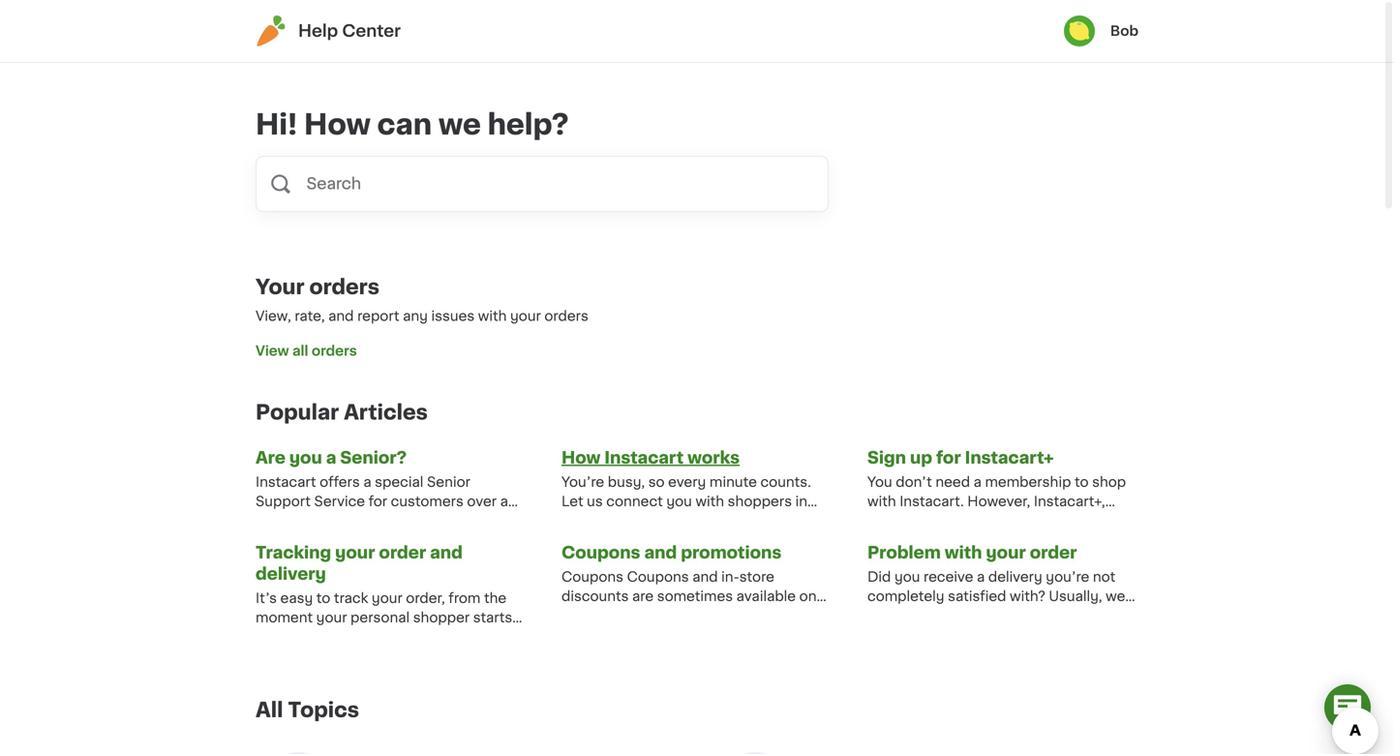 Task type: vqa. For each thing, say whether or not it's contained in the screenshot.
Problem at the right bottom
yes



Task type: locate. For each thing, give the bounding box(es) containing it.
2 horizontal spatial and
[[644, 544, 677, 561]]

how instacart works link
[[561, 447, 740, 468]]

problem
[[867, 544, 941, 561]]

orders inside view all orders link
[[312, 344, 357, 358]]

sign up for instacart+ link
[[867, 447, 1054, 468]]

view, rate, and report any issues with your orders
[[256, 309, 588, 323]]

0 vertical spatial how
[[304, 111, 371, 138]]

with right issues at the left of the page
[[478, 309, 507, 323]]

0 horizontal spatial your
[[335, 544, 375, 561]]

order
[[379, 544, 426, 561], [1030, 544, 1077, 561]]

1 vertical spatial orders
[[544, 309, 588, 323]]

view
[[256, 344, 289, 358]]

popular
[[256, 402, 339, 422]]

with right the 'problem'
[[945, 544, 982, 561]]

center
[[342, 23, 401, 39]]

and inside tracking your order and delivery
[[430, 544, 463, 561]]

1 horizontal spatial with
[[945, 544, 982, 561]]

help center link
[[256, 15, 401, 46]]

popular articles
[[256, 402, 428, 422]]

2 order from the left
[[1030, 544, 1077, 561]]

promotions
[[681, 544, 782, 561]]

1 vertical spatial how
[[561, 450, 601, 466]]

help?
[[487, 111, 569, 138]]

report
[[357, 309, 399, 323]]

tracking your order and delivery link
[[256, 542, 527, 585]]

all
[[292, 344, 308, 358]]

instacart+
[[965, 450, 1054, 466]]

with
[[478, 309, 507, 323], [945, 544, 982, 561]]

hi!
[[256, 111, 297, 138]]

your
[[510, 309, 541, 323], [335, 544, 375, 561], [986, 544, 1026, 561]]

0 horizontal spatial how
[[304, 111, 371, 138]]

your
[[256, 277, 305, 297]]

any
[[403, 309, 428, 323]]

tracking
[[256, 544, 331, 561]]

0 vertical spatial with
[[478, 309, 507, 323]]

can
[[377, 111, 432, 138]]

1 horizontal spatial order
[[1030, 544, 1077, 561]]

1 order from the left
[[379, 544, 426, 561]]

coupons
[[561, 544, 640, 561]]

and
[[328, 309, 354, 323], [430, 544, 463, 561], [644, 544, 677, 561]]

order inside tracking your order and delivery
[[379, 544, 426, 561]]

your right tracking
[[335, 544, 375, 561]]

how right 'hi!'
[[304, 111, 371, 138]]

2 horizontal spatial your
[[986, 544, 1026, 561]]

how
[[304, 111, 371, 138], [561, 450, 601, 466]]

orders
[[309, 277, 379, 297], [544, 309, 588, 323], [312, 344, 357, 358]]

problem with your order link
[[867, 542, 1077, 563]]

1 horizontal spatial your
[[510, 309, 541, 323]]

your down instacart+
[[986, 544, 1026, 561]]

your inside tracking your order and delivery
[[335, 544, 375, 561]]

are you a senior?
[[256, 450, 407, 466]]

order inside "link"
[[1030, 544, 1077, 561]]

your inside "link"
[[986, 544, 1026, 561]]

2 vertical spatial orders
[[312, 344, 357, 358]]

how left instacart
[[561, 450, 601, 466]]

1 horizontal spatial and
[[430, 544, 463, 561]]

1 vertical spatial with
[[945, 544, 982, 561]]

Search search field
[[305, 157, 828, 211]]

0 horizontal spatial order
[[379, 544, 426, 561]]

instacart image
[[256, 15, 287, 46]]

bob link
[[1064, 15, 1138, 46]]

your right issues at the left of the page
[[510, 309, 541, 323]]

all
[[256, 700, 283, 720]]



Task type: describe. For each thing, give the bounding box(es) containing it.
0 horizontal spatial with
[[478, 309, 507, 323]]

your orders
[[256, 277, 379, 297]]

help
[[298, 23, 338, 39]]

works
[[687, 450, 740, 466]]

you
[[289, 450, 322, 466]]

view all orders
[[256, 344, 357, 358]]

sign up for instacart+
[[867, 450, 1054, 466]]

coupons and promotions link
[[561, 542, 782, 563]]

delivery
[[256, 566, 326, 582]]

issues
[[431, 309, 475, 323]]

instacart
[[604, 450, 684, 466]]

we
[[438, 111, 481, 138]]

0 horizontal spatial and
[[328, 309, 354, 323]]

sign
[[867, 450, 906, 466]]

for
[[936, 450, 961, 466]]

how instacart works
[[561, 450, 740, 466]]

all topics
[[256, 700, 359, 720]]

hi! how can we help?
[[256, 111, 569, 138]]

with inside problem with your order "link"
[[945, 544, 982, 561]]

view all orders link
[[256, 341, 1138, 361]]

senior?
[[340, 450, 407, 466]]

rate,
[[295, 309, 325, 323]]

up
[[910, 450, 932, 466]]

view,
[[256, 309, 291, 323]]

coupons and promotions
[[561, 544, 782, 561]]

are
[[256, 450, 285, 466]]

articles
[[344, 402, 428, 422]]

a
[[326, 450, 336, 466]]

are you a senior? link
[[256, 447, 407, 468]]

1 horizontal spatial how
[[561, 450, 601, 466]]

bob
[[1110, 24, 1138, 38]]

0 vertical spatial orders
[[309, 277, 379, 297]]

user avatar image
[[1064, 15, 1095, 46]]

problem with your order
[[867, 544, 1077, 561]]

help center
[[298, 23, 401, 39]]

tracking your order and delivery
[[256, 544, 463, 582]]

topics
[[288, 700, 359, 720]]



